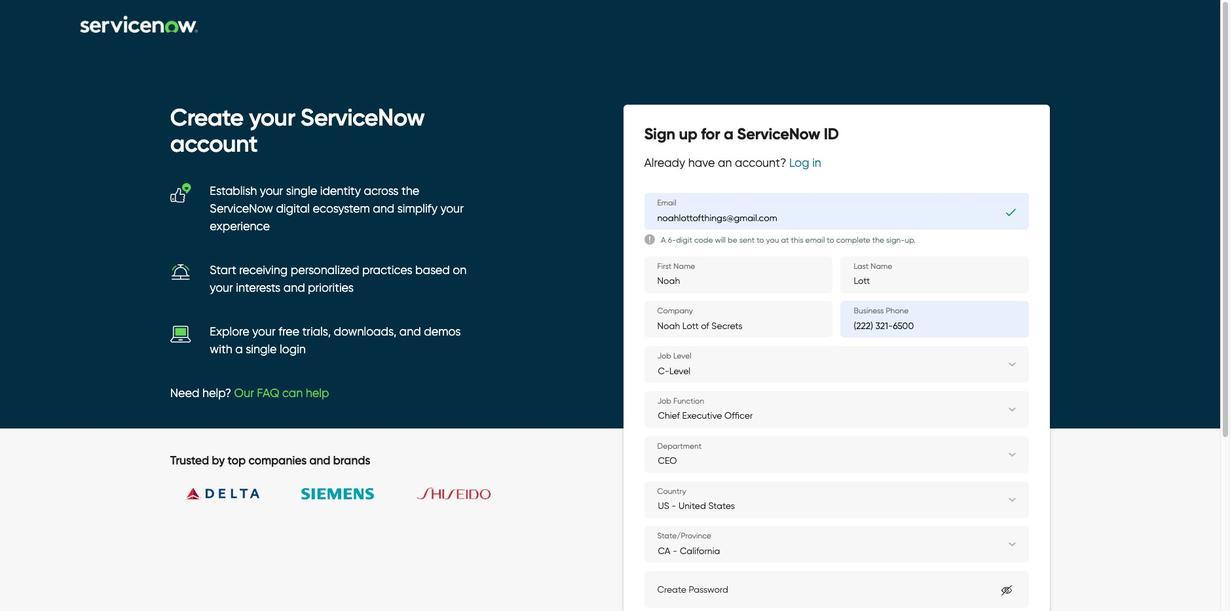 Task type: locate. For each thing, give the bounding box(es) containing it.
partner image
[[170, 468, 275, 520], [286, 468, 391, 521], [401, 468, 506, 520]]

identity
[[320, 184, 361, 199]]

free
[[278, 325, 299, 339]]

1 temp image from the top
[[170, 183, 191, 204]]

need help?
[[170, 387, 234, 401]]

help?
[[202, 387, 231, 401]]

temp image for establish
[[170, 183, 191, 204]]

single right a
[[246, 343, 277, 357]]

practices
[[362, 263, 412, 278]]

and down receiving
[[283, 281, 305, 296]]

interests
[[236, 281, 280, 296]]

2 vertical spatial and
[[399, 325, 421, 339]]

your down start
[[210, 281, 233, 296]]

temp image left start
[[170, 262, 191, 283]]

login
[[280, 343, 306, 357]]

and
[[373, 202, 394, 216], [283, 281, 305, 296], [399, 325, 421, 339]]

single up digital
[[286, 184, 317, 199]]

servicenow
[[210, 202, 273, 216]]

your
[[260, 184, 283, 199], [440, 202, 464, 216], [210, 281, 233, 296], [252, 325, 276, 339]]

temp image for start
[[170, 262, 191, 283]]

start receiving personalized practices based on your interests and priorities
[[210, 263, 467, 296]]

ecosystem
[[313, 202, 370, 216]]

2 temp image from the top
[[170, 262, 191, 283]]

0 horizontal spatial single
[[246, 343, 277, 357]]

and down the across
[[373, 202, 394, 216]]

1 vertical spatial temp image
[[170, 262, 191, 283]]

0 horizontal spatial and
[[283, 281, 305, 296]]

3 partner image from the left
[[401, 468, 506, 520]]

0 vertical spatial and
[[373, 202, 394, 216]]

2 horizontal spatial partner image
[[401, 468, 506, 520]]

your inside the explore your free trials, downloads, and demos with a single login
[[252, 325, 276, 339]]

single inside establish your single identity across the servicenow digital ecosystem and simplify your experience
[[286, 184, 317, 199]]

2 horizontal spatial and
[[399, 325, 421, 339]]

and inside establish your single identity across the servicenow digital ecosystem and simplify your experience
[[373, 202, 394, 216]]

and inside start receiving personalized practices based on your interests and priorities
[[283, 281, 305, 296]]

single inside the explore your free trials, downloads, and demos with a single login
[[246, 343, 277, 357]]

and inside the explore your free trials, downloads, and demos with a single login
[[399, 325, 421, 339]]

1 vertical spatial and
[[283, 281, 305, 296]]

temp image
[[170, 324, 191, 345]]

experience
[[210, 220, 270, 234]]

0 vertical spatial temp image
[[170, 183, 191, 204]]

1 horizontal spatial and
[[373, 202, 394, 216]]

your inside start receiving personalized practices based on your interests and priorities
[[210, 281, 233, 296]]

1 partner image from the left
[[170, 468, 275, 520]]

1 horizontal spatial partner image
[[286, 468, 391, 521]]

priorities
[[308, 281, 354, 296]]

temp image left establish
[[170, 183, 191, 204]]

your up digital
[[260, 184, 283, 199]]

1 horizontal spatial single
[[286, 184, 317, 199]]

1 vertical spatial single
[[246, 343, 277, 357]]

single
[[286, 184, 317, 199], [246, 343, 277, 357]]

downloads,
[[334, 325, 396, 339]]

0 horizontal spatial partner image
[[170, 468, 275, 520]]

your left free
[[252, 325, 276, 339]]

and left demos
[[399, 325, 421, 339]]

temp image
[[170, 183, 191, 204], [170, 262, 191, 283]]

0 vertical spatial single
[[286, 184, 317, 199]]



Task type: describe. For each thing, give the bounding box(es) containing it.
on
[[453, 263, 467, 278]]

receiving
[[239, 263, 288, 278]]

establish
[[210, 184, 257, 199]]

across
[[364, 184, 399, 199]]

explore your free trials, downloads, and demos with a single login
[[210, 325, 461, 357]]

establish your single identity across the servicenow digital ecosystem and simplify your experience
[[210, 184, 464, 234]]

based
[[415, 263, 450, 278]]

trials,
[[302, 325, 331, 339]]

simplify
[[397, 202, 438, 216]]

digital
[[276, 202, 310, 216]]

explore
[[210, 325, 249, 339]]

need
[[170, 387, 200, 401]]

your right the simplify
[[440, 202, 464, 216]]

personalized
[[291, 263, 359, 278]]

with
[[210, 343, 232, 357]]

2 partner image from the left
[[286, 468, 391, 521]]

start
[[210, 263, 236, 278]]

the
[[402, 184, 419, 199]]

a
[[235, 343, 243, 357]]

demos
[[424, 325, 461, 339]]



Task type: vqa. For each thing, say whether or not it's contained in the screenshot.
across
yes



